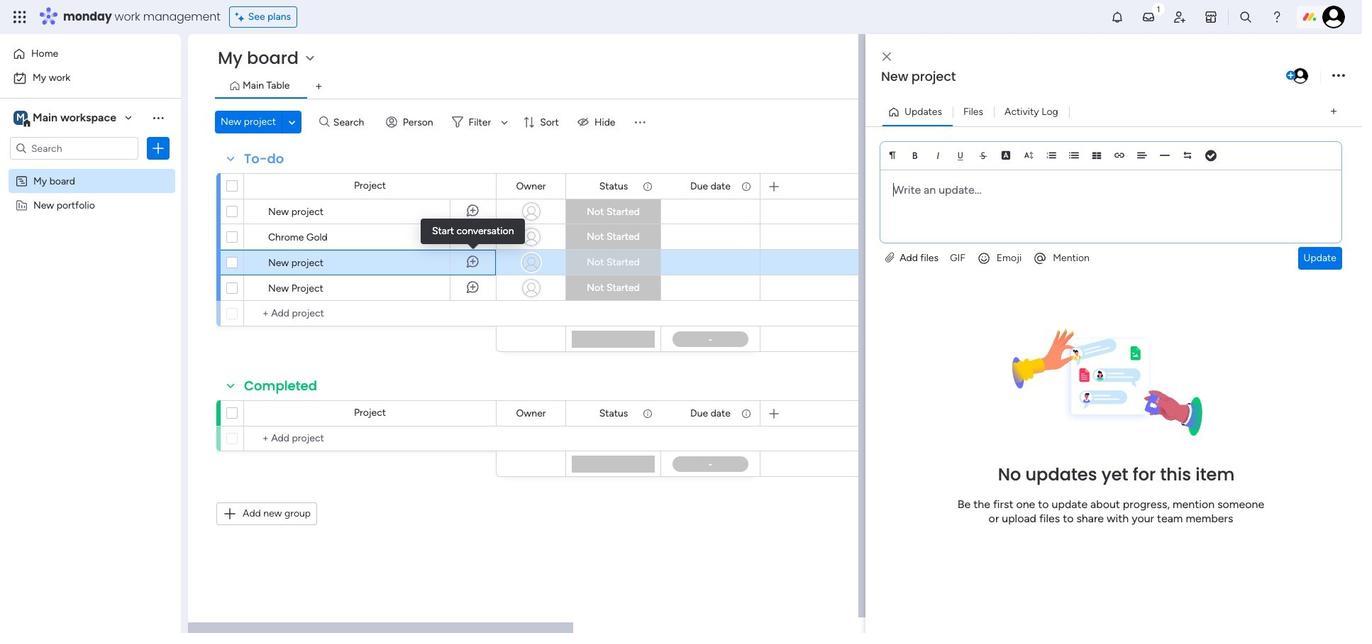 Task type: describe. For each thing, give the bounding box(es) containing it.
checklist image
[[1206, 151, 1217, 161]]

close image
[[883, 51, 892, 62]]

update feed image
[[1142, 10, 1156, 24]]

workspace image
[[13, 110, 28, 126]]

dapulse addbtn image
[[1287, 71, 1296, 80]]

table image
[[1092, 150, 1102, 160]]

workspace options image
[[151, 111, 165, 125]]

Search field
[[330, 112, 373, 132]]

arrow down image
[[496, 114, 513, 131]]

invite members image
[[1173, 10, 1188, 24]]

1 vertical spatial option
[[9, 67, 172, 89]]

search everything image
[[1239, 10, 1254, 24]]

1. numbers image
[[1047, 150, 1057, 160]]

size image
[[1024, 150, 1034, 160]]

0 vertical spatial option
[[9, 43, 172, 65]]

1 horizontal spatial jacob simon image
[[1323, 6, 1346, 28]]

dapulse attachment image
[[886, 252, 895, 264]]

see plans image
[[235, 9, 248, 25]]

format image
[[888, 150, 898, 160]]

monday marketplace image
[[1205, 10, 1219, 24]]

menu image
[[633, 115, 647, 129]]

help image
[[1271, 10, 1285, 24]]

0 horizontal spatial jacob simon image
[[1292, 67, 1310, 85]]

0 horizontal spatial add view image
[[316, 81, 322, 92]]



Task type: vqa. For each thing, say whether or not it's contained in the screenshot.
the Board view icon
no



Task type: locate. For each thing, give the bounding box(es) containing it.
1 vertical spatial options image
[[151, 141, 165, 155]]

list box
[[0, 166, 181, 409]]

select product image
[[13, 10, 27, 24]]

1 vertical spatial jacob simon image
[[1292, 67, 1310, 85]]

&bull; bullets image
[[1070, 150, 1080, 160]]

underline image
[[956, 150, 966, 160]]

1 image
[[1153, 1, 1166, 17]]

options image down workspace options image
[[151, 141, 165, 155]]

None field
[[878, 67, 1284, 86], [241, 150, 288, 168], [513, 179, 550, 194], [596, 179, 632, 194], [687, 179, 735, 194], [241, 377, 321, 395], [513, 406, 550, 421], [596, 406, 632, 421], [687, 406, 735, 421], [878, 67, 1284, 86], [241, 150, 288, 168], [513, 179, 550, 194], [596, 179, 632, 194], [687, 179, 735, 194], [241, 377, 321, 395], [513, 406, 550, 421], [596, 406, 632, 421], [687, 406, 735, 421]]

add view image
[[316, 81, 322, 92], [1332, 106, 1337, 117]]

0 vertical spatial options image
[[1333, 66, 1346, 86]]

0 horizontal spatial options image
[[151, 141, 165, 155]]

bold image
[[911, 150, 921, 160]]

1 horizontal spatial add view image
[[1332, 106, 1337, 117]]

0 vertical spatial jacob simon image
[[1323, 6, 1346, 28]]

link image
[[1115, 150, 1125, 160]]

option
[[9, 43, 172, 65], [9, 67, 172, 89], [0, 168, 181, 171]]

line image
[[1161, 150, 1171, 160]]

workspace selection element
[[13, 109, 119, 128]]

text color image
[[1002, 150, 1012, 160]]

rtl ltr image
[[1183, 150, 1193, 160]]

italic image
[[933, 150, 943, 160]]

0 vertical spatial add view image
[[316, 81, 322, 92]]

1 vertical spatial add view image
[[1332, 106, 1337, 117]]

jacob simon image
[[1323, 6, 1346, 28], [1292, 67, 1310, 85]]

strikethrough image
[[979, 150, 989, 160]]

options image
[[1333, 66, 1346, 86], [151, 141, 165, 155]]

Search in workspace field
[[30, 140, 119, 157]]

tab list
[[215, 75, 1335, 99]]

tab
[[308, 75, 330, 98]]

angle down image
[[289, 117, 296, 127]]

align image
[[1138, 150, 1148, 160]]

options image right dapulse addbtn image
[[1333, 66, 1346, 86]]

column information image
[[642, 181, 654, 192], [741, 181, 752, 192], [642, 408, 654, 419], [741, 408, 752, 419]]

v2 search image
[[320, 114, 330, 130]]

notifications image
[[1111, 10, 1125, 24]]

2 vertical spatial option
[[0, 168, 181, 171]]

1 horizontal spatial options image
[[1333, 66, 1346, 86]]



